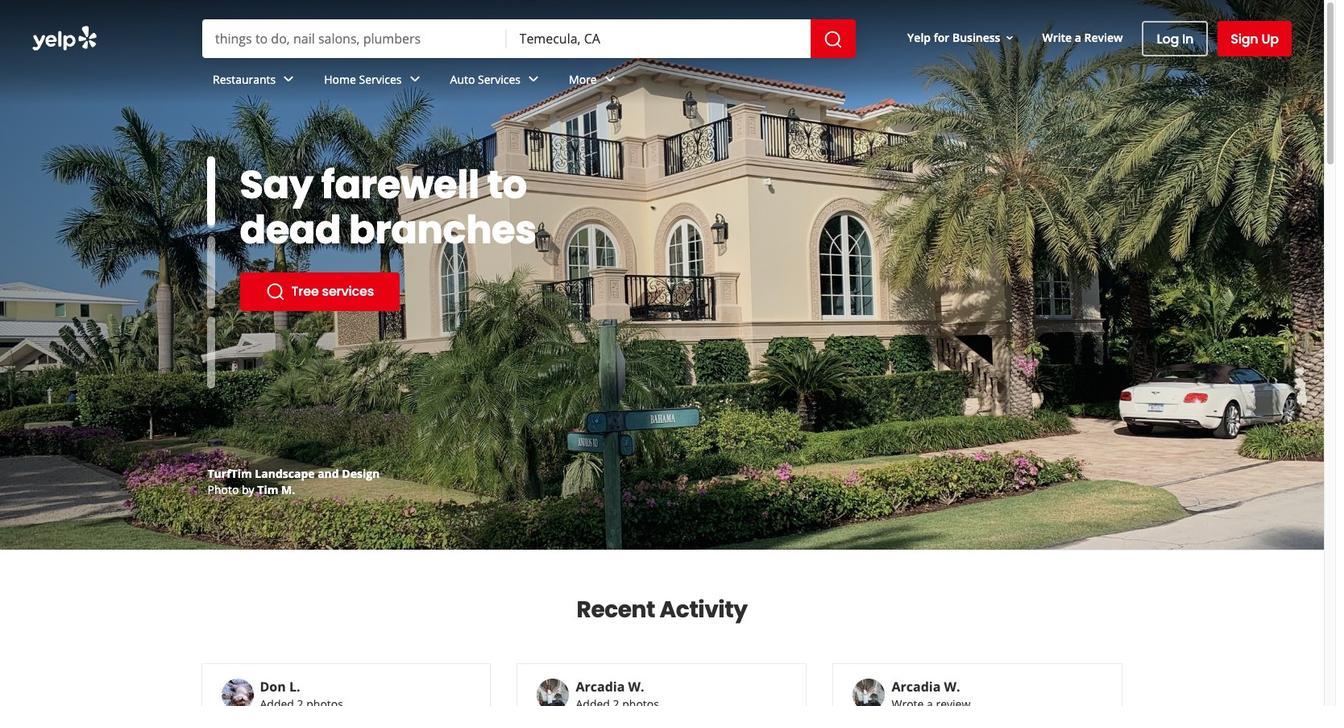Task type: locate. For each thing, give the bounding box(es) containing it.
none field up home services
[[215, 30, 494, 48]]

1 arcadia w. from the left
[[576, 678, 644, 696]]

1 horizontal spatial arcadia
[[892, 678, 941, 696]]

arcadia w.
[[576, 678, 644, 696], [892, 678, 960, 696]]

0 horizontal spatial arcadia
[[576, 678, 625, 696]]

yelp for business button
[[901, 23, 1023, 52]]

24 chevron down v2 image inside more 'link'
[[600, 70, 620, 89]]

1 none field from the left
[[215, 30, 494, 48]]

auto services
[[450, 71, 521, 87]]

24 chevron down v2 image for home services
[[405, 70, 424, 89]]

2 24 chevron down v2 image from the left
[[524, 70, 543, 89]]

up
[[1262, 29, 1279, 48]]

0 horizontal spatial arcadia w.
[[576, 678, 644, 696]]

24 chevron down v2 image
[[405, 70, 424, 89], [524, 70, 543, 89], [600, 70, 620, 89]]

yelp
[[908, 29, 931, 45]]

2 none field from the left
[[519, 30, 798, 48]]

1 w. from the left
[[628, 678, 644, 696]]

1 horizontal spatial w.
[[944, 678, 960, 696]]

2 w. from the left
[[944, 678, 960, 696]]

say
[[240, 158, 313, 212]]

24 chevron down v2 image inside home services link
[[405, 70, 424, 89]]

arcadia for second arcadia w. "link" from the left
[[892, 678, 941, 696]]

by
[[242, 482, 254, 497]]

3 24 chevron down v2 image from the left
[[600, 70, 620, 89]]

24 chevron down v2 image
[[279, 70, 298, 89]]

turftim landscape and design photo by tim m.
[[208, 466, 380, 497]]

2 photo of arcadia w. image from the left
[[853, 679, 885, 706]]

0 horizontal spatial photo of arcadia w. image
[[537, 679, 569, 706]]

0 horizontal spatial w.
[[628, 678, 644, 696]]

in
[[1182, 29, 1194, 48]]

a
[[1075, 29, 1082, 45]]

1 horizontal spatial 24 chevron down v2 image
[[524, 70, 543, 89]]

restaurants link
[[200, 58, 311, 105]]

photo of don l. image
[[221, 679, 253, 706]]

None search field
[[0, 0, 1324, 105]]

2 services from the left
[[478, 71, 521, 87]]

0 horizontal spatial 24 chevron down v2 image
[[405, 70, 424, 89]]

24 chevron down v2 image right "auto services" on the left top of the page
[[524, 70, 543, 89]]

home services link
[[311, 58, 437, 105]]

24 chevron down v2 image right more
[[600, 70, 620, 89]]

w.
[[628, 678, 644, 696], [944, 678, 960, 696]]

photo of arcadia w. image
[[537, 679, 569, 706], [853, 679, 885, 706]]

tree services
[[291, 282, 374, 301]]

more link
[[556, 58, 632, 105]]

arcadia w. link
[[576, 678, 644, 696], [892, 678, 960, 696]]

farewell
[[321, 158, 479, 212]]

none field near
[[519, 30, 798, 48]]

m.
[[281, 482, 295, 497]]

services
[[359, 71, 402, 87], [478, 71, 521, 87]]

1 services from the left
[[359, 71, 402, 87]]

24 chevron down v2 image left auto
[[405, 70, 424, 89]]

None search field
[[202, 19, 859, 58]]

None field
[[215, 30, 494, 48], [519, 30, 798, 48]]

1 horizontal spatial none field
[[519, 30, 798, 48]]

1 horizontal spatial photo of arcadia w. image
[[853, 679, 885, 706]]

explore recent activity section section
[[188, 550, 1136, 706]]

1 arcadia from the left
[[576, 678, 625, 696]]

0 horizontal spatial none field
[[215, 30, 494, 48]]

services for home services
[[359, 71, 402, 87]]

0 horizontal spatial services
[[359, 71, 402, 87]]

none field up more 'link'
[[519, 30, 798, 48]]

24 chevron down v2 image inside the auto services link
[[524, 70, 543, 89]]

2 horizontal spatial 24 chevron down v2 image
[[600, 70, 620, 89]]

photo of arcadia w. image for second arcadia w. "link" from the left
[[853, 679, 885, 706]]

1 horizontal spatial services
[[478, 71, 521, 87]]

log in
[[1157, 29, 1194, 48]]

services for auto services
[[478, 71, 521, 87]]

1 horizontal spatial arcadia w. link
[[892, 678, 960, 696]]

services right auto
[[478, 71, 521, 87]]

1 horizontal spatial arcadia w.
[[892, 678, 960, 696]]

0 horizontal spatial arcadia w. link
[[576, 678, 644, 696]]

turftim landscape and design link
[[208, 466, 380, 481]]

turftim
[[208, 466, 252, 481]]

for
[[934, 29, 950, 45]]

24 search v2 image
[[266, 282, 285, 301]]

arcadia
[[576, 678, 625, 696], [892, 678, 941, 696]]

sign up button
[[1218, 21, 1292, 56]]

1 24 chevron down v2 image from the left
[[405, 70, 424, 89]]

home services
[[324, 71, 402, 87]]

don l.
[[260, 678, 300, 696]]

landscape
[[255, 466, 315, 481]]

yelp for business
[[908, 29, 1001, 45]]

2 arcadia from the left
[[892, 678, 941, 696]]

w. for second arcadia w. "link" from the left
[[944, 678, 960, 696]]

1 photo of arcadia w. image from the left
[[537, 679, 569, 706]]

16 chevron down v2 image
[[1004, 31, 1017, 44]]

l.
[[289, 678, 300, 696]]

services right home at the top of page
[[359, 71, 402, 87]]



Task type: vqa. For each thing, say whether or not it's contained in the screenshot.
YELP FOR BUSINESS
yes



Task type: describe. For each thing, give the bounding box(es) containing it.
recent activity
[[577, 594, 748, 625]]

auto
[[450, 71, 475, 87]]

don l. link
[[260, 678, 300, 696]]

none search field inside search field
[[202, 19, 859, 58]]

photo of arcadia w. image for 1st arcadia w. "link" from left
[[537, 679, 569, 706]]

log in button
[[1142, 21, 1208, 56]]

business categories element
[[200, 58, 1292, 105]]

sign
[[1231, 29, 1259, 48]]

say farewell to dead branches
[[240, 158, 536, 257]]

select slide image
[[207, 154, 215, 226]]

home
[[324, 71, 356, 87]]

tree
[[291, 282, 319, 301]]

recent
[[577, 594, 655, 625]]

1 arcadia w. link from the left
[[576, 678, 644, 696]]

tree services link
[[240, 272, 400, 311]]

photo
[[208, 482, 239, 497]]

write a review
[[1042, 29, 1123, 45]]

sign up
[[1231, 29, 1279, 48]]

none field find
[[215, 30, 494, 48]]

design
[[342, 466, 380, 481]]

business
[[953, 29, 1001, 45]]

24 chevron down v2 image for more
[[600, 70, 620, 89]]

Find text field
[[215, 30, 494, 48]]

activity
[[660, 594, 748, 625]]

more
[[569, 71, 597, 87]]

don
[[260, 678, 286, 696]]

arcadia for 1st arcadia w. "link" from left
[[576, 678, 625, 696]]

services
[[322, 282, 374, 301]]

write
[[1042, 29, 1072, 45]]

tim
[[257, 482, 278, 497]]

log
[[1157, 29, 1179, 48]]

search image
[[824, 29, 843, 49]]

tim m. link
[[257, 482, 295, 497]]

write a review link
[[1036, 23, 1130, 52]]

w. for 1st arcadia w. "link" from left
[[628, 678, 644, 696]]

auto services link
[[437, 58, 556, 105]]

branches
[[349, 203, 536, 257]]

explore banner section banner
[[0, 0, 1324, 550]]

2 arcadia w. from the left
[[892, 678, 960, 696]]

none search field containing log in
[[0, 0, 1324, 105]]

24 chevron down v2 image for auto services
[[524, 70, 543, 89]]

to
[[487, 158, 527, 212]]

review
[[1084, 29, 1123, 45]]

dead
[[240, 203, 341, 257]]

and
[[318, 466, 339, 481]]

Near text field
[[519, 30, 798, 48]]

restaurants
[[213, 71, 276, 87]]

2 arcadia w. link from the left
[[892, 678, 960, 696]]



